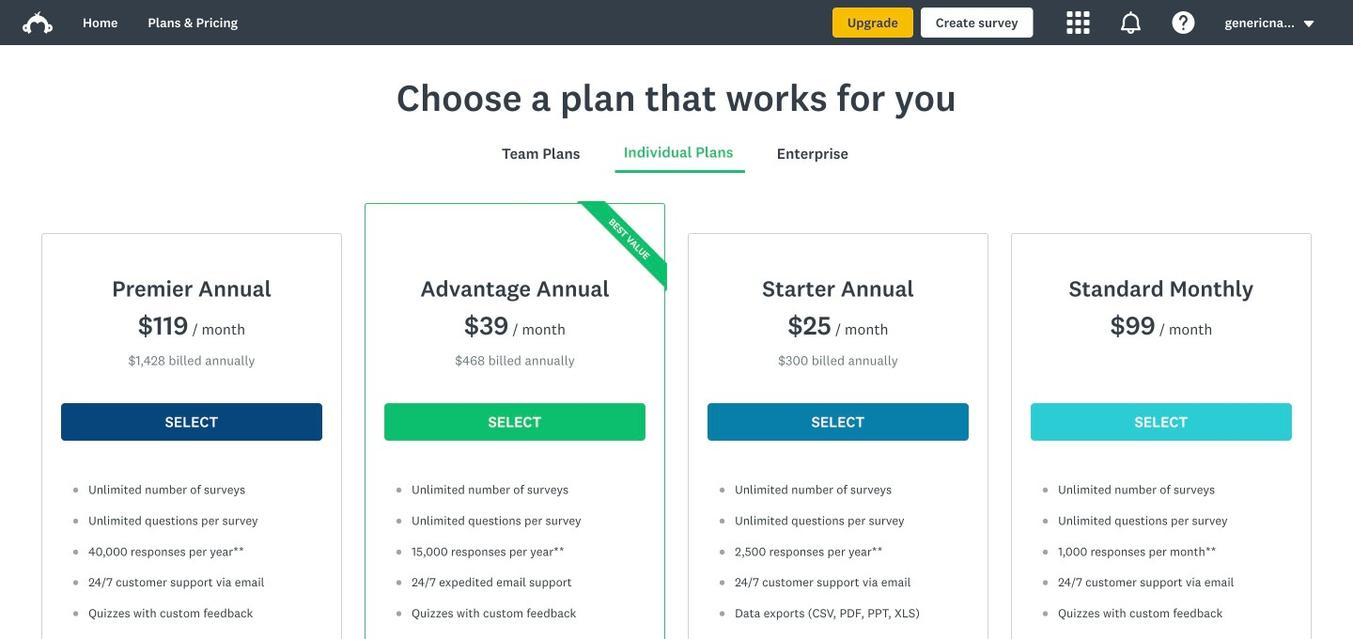 Task type: vqa. For each thing, say whether or not it's contained in the screenshot.
group at the top of the page
no



Task type: describe. For each thing, give the bounding box(es) containing it.
help icon image
[[1173, 11, 1195, 34]]

1 brand logo image from the top
[[23, 8, 53, 38]]

notification center icon image
[[1120, 11, 1143, 34]]



Task type: locate. For each thing, give the bounding box(es) containing it.
2 brand logo image from the top
[[23, 11, 53, 34]]

products icon image
[[1067, 11, 1090, 34], [1067, 11, 1090, 34]]

dropdown arrow icon image
[[1303, 17, 1316, 31], [1304, 21, 1314, 27]]

brand logo image
[[23, 8, 53, 38], [23, 11, 53, 34]]



